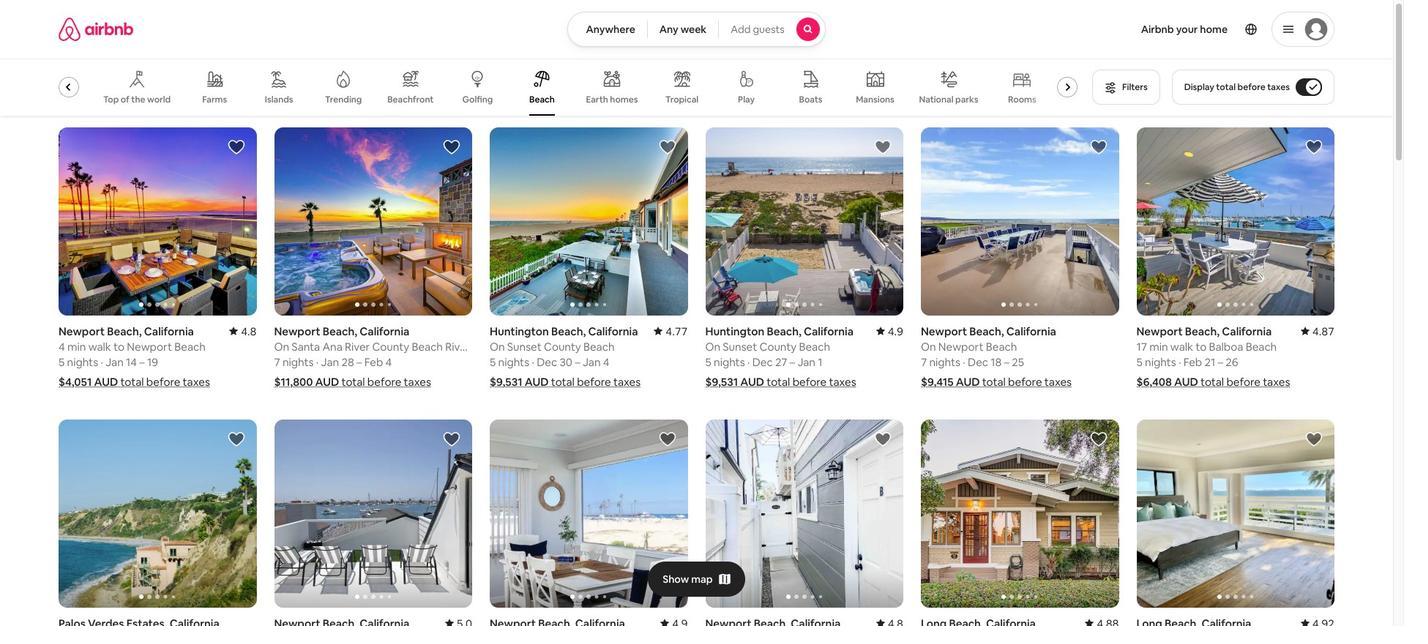 Task type: locate. For each thing, give the bounding box(es) containing it.
beach, inside huntington beach, california on sunset county beach 5 nights · dec 30 – jan 4 $9,531 aud total before taxes
[[551, 324, 586, 338]]

newport inside newport beach, california on santa ana river county beach river jetties
[[274, 324, 320, 338]]

county inside huntington beach, california on sunset county beach 5 nights · dec 27 – jan 1 $9,531 aud total before taxes
[[760, 340, 797, 354]]

taxes
[[1268, 81, 1290, 93], [183, 375, 210, 389], [404, 375, 431, 389], [614, 375, 641, 389], [829, 375, 857, 389], [1045, 375, 1072, 389], [1263, 375, 1291, 389]]

jan left 1
[[798, 355, 816, 369]]

4 – from the left
[[790, 355, 795, 369]]

feb inside 7 nights · jan 28 – feb 4 $11,800 aud total before taxes
[[364, 355, 383, 369]]

california
[[144, 324, 194, 338], [360, 324, 410, 338], [588, 324, 638, 338], [804, 324, 854, 338], [1007, 324, 1057, 338], [1222, 324, 1272, 338]]

filters
[[1123, 81, 1148, 93]]

0 horizontal spatial 4
[[59, 340, 65, 354]]

4
[[59, 340, 65, 354], [386, 355, 392, 369], [603, 355, 610, 369]]

2 5 from the left
[[490, 355, 496, 369]]

on inside huntington beach, california on sunset county beach 5 nights · dec 27 – jan 1 $9,531 aud total before taxes
[[706, 340, 721, 354]]

1 to from the left
[[114, 340, 125, 354]]

tropical
[[666, 94, 699, 105]]

2 river from the left
[[445, 340, 470, 354]]

2 huntington from the left
[[706, 324, 765, 338]]

1 horizontal spatial feb
[[1184, 355, 1203, 369]]

1 beach, from the left
[[107, 324, 142, 338]]

county inside huntington beach, california on sunset county beach 5 nights · dec 30 – jan 4 $9,531 aud total before taxes
[[544, 340, 581, 354]]

4 right 28 on the left bottom of page
[[386, 355, 392, 369]]

beach
[[529, 94, 555, 105], [175, 340, 206, 354], [412, 340, 443, 354], [584, 340, 615, 354], [799, 340, 830, 354], [986, 340, 1017, 354], [1246, 340, 1277, 354]]

1 feb from the left
[[364, 355, 383, 369]]

california inside huntington beach, california on sunset county beach 5 nights · dec 27 – jan 1 $9,531 aud total before taxes
[[804, 324, 854, 338]]

$9,531 aud inside huntington beach, california on sunset county beach 5 nights · dec 30 – jan 4 $9,531 aud total before taxes
[[490, 375, 549, 389]]

2 horizontal spatial county
[[760, 340, 797, 354]]

$11,800 aud
[[274, 375, 339, 389]]

0 vertical spatial 4.8 out of 5 average rating image
[[229, 324, 257, 338]]

newport for newport beach, california on newport beach 7 nights · dec 18 – 25 $9,415 aud total before taxes
[[921, 324, 967, 338]]

santa
[[292, 340, 320, 354]]

2 horizontal spatial dec
[[968, 355, 989, 369]]

california up balboa
[[1222, 324, 1272, 338]]

nights inside huntington beach, california on sunset county beach 5 nights · dec 27 – jan 1 $9,531 aud total before taxes
[[714, 355, 745, 369]]

california up 25
[[1007, 324, 1057, 338]]

total inside newport beach, california 17 min walk to balboa beach 5 nights · feb 21 – 26 $6,408 aud total before taxes
[[1201, 375, 1225, 389]]

california inside huntington beach, california on sunset county beach 5 nights · dec 30 – jan 4 $9,531 aud total before taxes
[[588, 324, 638, 338]]

– inside 7 nights · jan 28 – feb 4 $11,800 aud total before taxes
[[357, 355, 362, 369]]

earth homes
[[586, 94, 638, 105]]

0 horizontal spatial sunset
[[507, 340, 542, 354]]

group
[[39, 59, 1084, 116], [59, 127, 257, 316], [274, 127, 472, 316], [490, 127, 688, 316], [706, 127, 904, 316], [921, 127, 1119, 316], [1137, 127, 1335, 316], [59, 420, 257, 608], [274, 420, 472, 608], [490, 420, 688, 608], [706, 420, 904, 608], [921, 420, 1119, 608], [1137, 420, 1335, 608]]

mansions
[[856, 94, 895, 105]]

0 horizontal spatial $9,531 aud
[[490, 375, 549, 389]]

1 min from the left
[[67, 340, 86, 354]]

california for huntington beach, california on sunset county beach 5 nights · dec 27 – jan 1 $9,531 aud total before taxes
[[804, 324, 854, 338]]

on
[[274, 340, 289, 354], [490, 340, 505, 354], [706, 340, 721, 354], [921, 340, 936, 354]]

total down 30 at the left of page
[[551, 375, 575, 389]]

3 beach, from the left
[[551, 324, 586, 338]]

home
[[1200, 23, 1228, 36]]

·
[[101, 355, 103, 369], [316, 355, 319, 369], [532, 355, 534, 369], [748, 355, 750, 369], [963, 355, 966, 369], [1179, 355, 1181, 369]]

on for huntington beach, california on sunset county beach 5 nights · dec 27 – jan 1 $9,531 aud total before taxes
[[706, 340, 721, 354]]

nights
[[67, 355, 98, 369], [283, 355, 314, 369], [498, 355, 530, 369], [714, 355, 745, 369], [930, 355, 961, 369], [1145, 355, 1177, 369]]

beach, for newport beach, california on santa ana river county beach river jetties
[[323, 324, 357, 338]]

6 california from the left
[[1222, 324, 1272, 338]]

california left 4.77 out of 5 average rating image
[[588, 324, 638, 338]]

4 on from the left
[[921, 340, 936, 354]]

1
[[818, 355, 823, 369]]

$9,531 aud for dec 27 – jan 1
[[706, 375, 765, 389]]

before inside newport beach, california 4 min walk to newport beach 5 nights · jan 14 – 19 $4,051 aud total before taxes
[[146, 375, 180, 389]]

–
[[139, 355, 145, 369], [357, 355, 362, 369], [575, 355, 581, 369], [790, 355, 795, 369], [1004, 355, 1010, 369], [1218, 355, 1224, 369]]

$4,051 aud
[[59, 375, 118, 389]]

farms
[[202, 94, 227, 105]]

world
[[147, 94, 171, 105]]

add
[[731, 23, 751, 36]]

beach,
[[107, 324, 142, 338], [323, 324, 357, 338], [551, 324, 586, 338], [767, 324, 802, 338], [970, 324, 1004, 338], [1185, 324, 1220, 338]]

1 sunset from the left
[[507, 340, 542, 354]]

0 horizontal spatial add to wishlist: newport beach, california image
[[874, 431, 892, 448]]

beach, up 14
[[107, 324, 142, 338]]

7 up $9,415 aud on the bottom of the page
[[921, 355, 927, 369]]

jan inside newport beach, california 4 min walk to newport beach 5 nights · jan 14 – 19 $4,051 aud total before taxes
[[106, 355, 124, 369]]

sunset for dec 30 – jan 4
[[507, 340, 542, 354]]

feb right 28 on the left bottom of page
[[364, 355, 383, 369]]

4 california from the left
[[804, 324, 854, 338]]

1 vertical spatial 4.8 out of 5 average rating image
[[876, 617, 904, 626]]

huntington
[[490, 324, 549, 338], [706, 324, 765, 338]]

newport beach, california on santa ana river county beach river jetties
[[274, 324, 470, 368]]

2 beach, from the left
[[323, 324, 357, 338]]

0 horizontal spatial feb
[[364, 355, 383, 369]]

None search field
[[568, 12, 826, 47]]

– right 27
[[790, 355, 795, 369]]

7 up "$11,800 aud"
[[274, 355, 280, 369]]

4.87
[[1313, 324, 1335, 338]]

1 huntington from the left
[[490, 324, 549, 338]]

7
[[274, 355, 280, 369], [921, 355, 927, 369]]

feb
[[364, 355, 383, 369], [1184, 355, 1203, 369]]

– right 28 on the left bottom of page
[[357, 355, 362, 369]]

california for newport beach, california 17 min walk to balboa beach 5 nights · feb 21 – 26 $6,408 aud total before taxes
[[1222, 324, 1272, 338]]

3 jan from the left
[[583, 355, 601, 369]]

sunset
[[507, 340, 542, 354], [723, 340, 757, 354]]

0 vertical spatial 4.9 out of 5 average rating image
[[876, 324, 904, 338]]

newport
[[59, 324, 105, 338], [274, 324, 320, 338], [921, 324, 967, 338], [1137, 324, 1183, 338], [127, 340, 172, 354], [939, 340, 984, 354]]

– left 19
[[139, 355, 145, 369]]

6 nights from the left
[[1145, 355, 1177, 369]]

1 horizontal spatial county
[[544, 340, 581, 354]]

1 horizontal spatial min
[[1150, 340, 1168, 354]]

nights inside newport beach, california on newport beach 7 nights · dec 18 – 25 $9,415 aud total before taxes
[[930, 355, 961, 369]]

2 on from the left
[[490, 340, 505, 354]]

walk up $4,051 aud
[[88, 340, 111, 354]]

add to wishlist: newport beach, california image for on newport beach
[[1090, 138, 1108, 156]]

beach inside huntington beach, california on sunset county beach 5 nights · dec 30 – jan 4 $9,531 aud total before taxes
[[584, 340, 615, 354]]

islands
[[265, 94, 293, 105]]

california inside newport beach, california on newport beach 7 nights · dec 18 – 25 $9,415 aud total before taxes
[[1007, 324, 1057, 338]]

boats
[[799, 94, 823, 105]]

4.9 out of 5 average rating image
[[876, 324, 904, 338], [661, 617, 688, 626]]

dec inside huntington beach, california on sunset county beach 5 nights · dec 27 – jan 1 $9,531 aud total before taxes
[[753, 355, 773, 369]]

walk up "$6,408 aud"
[[1171, 340, 1194, 354]]

1 $9,531 aud from the left
[[490, 375, 549, 389]]

1 horizontal spatial $9,531 aud
[[706, 375, 765, 389]]

on inside newport beach, california on newport beach 7 nights · dec 18 – 25 $9,415 aud total before taxes
[[921, 340, 936, 354]]

5 · from the left
[[963, 355, 966, 369]]

4 jan from the left
[[798, 355, 816, 369]]

county up 30 at the left of page
[[544, 340, 581, 354]]

total down 14
[[120, 375, 144, 389]]

5 – from the left
[[1004, 355, 1010, 369]]

6 – from the left
[[1218, 355, 1224, 369]]

3 – from the left
[[575, 355, 581, 369]]

4.92 out of 5 average rating image
[[1301, 617, 1335, 626]]

0 horizontal spatial 7
[[274, 355, 280, 369]]

2 jan from the left
[[321, 355, 339, 369]]

– inside newport beach, california 17 min walk to balboa beach 5 nights · feb 21 – 26 $6,408 aud total before taxes
[[1218, 355, 1224, 369]]

newport up $9,415 aud on the bottom of the page
[[939, 340, 984, 354]]

4.87 out of 5 average rating image
[[1301, 324, 1335, 338]]

27
[[775, 355, 787, 369]]

5 beach, from the left
[[970, 324, 1004, 338]]

add to wishlist: palos verdes estates, california image
[[227, 431, 245, 448]]

1 horizontal spatial to
[[1196, 340, 1207, 354]]

3 california from the left
[[588, 324, 638, 338]]

beach, for newport beach, california 4 min walk to newport beach 5 nights · jan 14 – 19 $4,051 aud total before taxes
[[107, 324, 142, 338]]

min inside newport beach, california 4 min walk to newport beach 5 nights · jan 14 – 19 $4,051 aud total before taxes
[[67, 340, 86, 354]]

jan
[[106, 355, 124, 369], [321, 355, 339, 369], [583, 355, 601, 369], [798, 355, 816, 369]]

5 nights from the left
[[930, 355, 961, 369]]

total inside huntington beach, california on sunset county beach 5 nights · dec 27 – jan 1 $9,531 aud total before taxes
[[767, 375, 790, 389]]

group containing national parks
[[39, 59, 1084, 116]]

dec
[[537, 355, 557, 369], [753, 355, 773, 369], [968, 355, 989, 369]]

nights left 30 at the left of page
[[498, 355, 530, 369]]

nights left 27
[[714, 355, 745, 369]]

to up $4,051 aud
[[114, 340, 125, 354]]

on for huntington beach, california on sunset county beach 5 nights · dec 30 – jan 4 $9,531 aud total before taxes
[[490, 340, 505, 354]]

2 $9,531 aud from the left
[[706, 375, 765, 389]]

1 7 from the left
[[274, 355, 280, 369]]

6 beach, from the left
[[1185, 324, 1220, 338]]

2 min from the left
[[1150, 340, 1168, 354]]

nights down "santa"
[[283, 355, 314, 369]]

· inside 7 nights · jan 28 – feb 4 $11,800 aud total before taxes
[[316, 355, 319, 369]]

1 jan from the left
[[106, 355, 124, 369]]

0 horizontal spatial walk
[[88, 340, 111, 354]]

nights inside newport beach, california 17 min walk to balboa beach 5 nights · feb 21 – 26 $6,408 aud total before taxes
[[1145, 355, 1177, 369]]

newport inside newport beach, california 17 min walk to balboa beach 5 nights · feb 21 – 26 $6,408 aud total before taxes
[[1137, 324, 1183, 338]]

2 feb from the left
[[1184, 355, 1203, 369]]

beach, up balboa
[[1185, 324, 1220, 338]]

beach, inside huntington beach, california on sunset county beach 5 nights · dec 27 – jan 1 $9,531 aud total before taxes
[[767, 324, 802, 338]]

0 horizontal spatial 4.9 out of 5 average rating image
[[661, 617, 688, 626]]

2 7 from the left
[[921, 355, 927, 369]]

jan left 14
[[106, 355, 124, 369]]

sunset inside huntington beach, california on sunset county beach 5 nights · dec 27 – jan 1 $9,531 aud total before taxes
[[723, 340, 757, 354]]

nights up $4,051 aud
[[67, 355, 98, 369]]

huntington for dec 30 – jan 4
[[490, 324, 549, 338]]

4 5 from the left
[[1137, 355, 1143, 369]]

21
[[1205, 355, 1216, 369]]

1 horizontal spatial sunset
[[723, 340, 757, 354]]

0 horizontal spatial to
[[114, 340, 125, 354]]

– right 30 at the left of page
[[575, 355, 581, 369]]

– inside newport beach, california on newport beach 7 nights · dec 18 – 25 $9,415 aud total before taxes
[[1004, 355, 1010, 369]]

on inside newport beach, california on santa ana river county beach river jetties
[[274, 340, 289, 354]]

total down 28 on the left bottom of page
[[342, 375, 365, 389]]

2 to from the left
[[1196, 340, 1207, 354]]

4 nights from the left
[[714, 355, 745, 369]]

california up 19
[[144, 324, 194, 338]]

newport beach, california on newport beach 7 nights · dec 18 – 25 $9,415 aud total before taxes
[[921, 324, 1072, 389]]

jan right 30 at the left of page
[[583, 355, 601, 369]]

dec for dec 27 – jan 1
[[753, 355, 773, 369]]

county up 27
[[760, 340, 797, 354]]

1 on from the left
[[274, 340, 289, 354]]

7 inside 7 nights · jan 28 – feb 4 $11,800 aud total before taxes
[[274, 355, 280, 369]]

walk for feb 21 – 26
[[1171, 340, 1194, 354]]

california up 1
[[804, 324, 854, 338]]

add to wishlist: newport beach, california image for 17 min walk to balboa beach
[[1306, 138, 1323, 156]]

taxes inside 7 nights · jan 28 – feb 4 $11,800 aud total before taxes
[[404, 375, 431, 389]]

nights up $9,415 aud on the bottom of the page
[[930, 355, 961, 369]]

california up 7 nights · jan 28 – feb 4 $11,800 aud total before taxes
[[360, 324, 410, 338]]

any
[[660, 23, 679, 36]]

total
[[1217, 81, 1236, 93], [120, 375, 144, 389], [342, 375, 365, 389], [551, 375, 575, 389], [767, 375, 790, 389], [982, 375, 1006, 389], [1201, 375, 1225, 389]]

dec left 30 at the left of page
[[537, 355, 557, 369]]

1 horizontal spatial 4.9 out of 5 average rating image
[[876, 324, 904, 338]]

beach, inside newport beach, california 4 min walk to newport beach 5 nights · jan 14 – 19 $4,051 aud total before taxes
[[107, 324, 142, 338]]

on inside huntington beach, california on sunset county beach 5 nights · dec 30 – jan 4 $9,531 aud total before taxes
[[490, 340, 505, 354]]

to
[[114, 340, 125, 354], [1196, 340, 1207, 354]]

total inside newport beach, california on newport beach 7 nights · dec 18 – 25 $9,415 aud total before taxes
[[982, 375, 1006, 389]]

1 california from the left
[[144, 324, 194, 338]]

california inside newport beach, california on santa ana river county beach river jetties
[[360, 324, 410, 338]]

beach, for huntington beach, california on sunset county beach 5 nights · dec 27 – jan 1 $9,531 aud total before taxes
[[767, 324, 802, 338]]

beach inside newport beach, california on newport beach 7 nights · dec 18 – 25 $9,415 aud total before taxes
[[986, 340, 1017, 354]]

newport for newport beach, california 17 min walk to balboa beach 5 nights · feb 21 – 26 $6,408 aud total before taxes
[[1137, 324, 1183, 338]]

jan inside huntington beach, california on sunset county beach 5 nights · dec 30 – jan 4 $9,531 aud total before taxes
[[583, 355, 601, 369]]

beach inside newport beach, california on santa ana river county beach river jetties
[[412, 340, 443, 354]]

· down "santa"
[[316, 355, 319, 369]]

walk inside newport beach, california 17 min walk to balboa beach 5 nights · feb 21 – 26 $6,408 aud total before taxes
[[1171, 340, 1194, 354]]

4.77
[[666, 324, 688, 338]]

dec inside huntington beach, california on sunset county beach 5 nights · dec 30 – jan 4 $9,531 aud total before taxes
[[537, 355, 557, 369]]

huntington inside huntington beach, california on sunset county beach 5 nights · dec 30 – jan 4 $9,531 aud total before taxes
[[490, 324, 549, 338]]

min
[[67, 340, 86, 354], [1150, 340, 1168, 354]]

0 horizontal spatial dec
[[537, 355, 557, 369]]

add to wishlist: newport beach, california image
[[227, 138, 245, 156], [443, 138, 461, 156], [443, 431, 461, 448], [659, 431, 676, 448]]

feb left 21 at right bottom
[[1184, 355, 1203, 369]]

profile element
[[843, 0, 1335, 59]]

newport up 17
[[1137, 324, 1183, 338]]

4 right 30 at the left of page
[[603, 355, 610, 369]]

jan down the ana
[[321, 355, 339, 369]]

1 horizontal spatial huntington
[[706, 324, 765, 338]]

1 horizontal spatial 4
[[386, 355, 392, 369]]

1 5 from the left
[[59, 355, 65, 369]]

beach, for newport beach, california on newport beach 7 nights · dec 18 – 25 $9,415 aud total before taxes
[[970, 324, 1004, 338]]

map
[[691, 573, 713, 586]]

4 beach, from the left
[[767, 324, 802, 338]]

beach, inside newport beach, california on santa ana river county beach river jetties
[[323, 324, 357, 338]]

jetties
[[274, 354, 309, 368]]

5 inside newport beach, california 4 min walk to newport beach 5 nights · jan 14 – 19 $4,051 aud total before taxes
[[59, 355, 65, 369]]

walk for jan 14 – 19
[[88, 340, 111, 354]]

beach, inside newport beach, california 17 min walk to balboa beach 5 nights · feb 21 – 26 $6,408 aud total before taxes
[[1185, 324, 1220, 338]]

county
[[372, 340, 409, 354], [544, 340, 581, 354], [760, 340, 797, 354]]

3 county from the left
[[760, 340, 797, 354]]

to inside newport beach, california 4 min walk to newport beach 5 nights · jan 14 – 19 $4,051 aud total before taxes
[[114, 340, 125, 354]]

2 county from the left
[[544, 340, 581, 354]]

add to wishlist: huntington beach, california image
[[874, 138, 892, 156]]

2 – from the left
[[357, 355, 362, 369]]

· up $4,051 aud
[[101, 355, 103, 369]]

dec left 18
[[968, 355, 989, 369]]

add to wishlist: long beach, california image
[[1090, 431, 1108, 448]]

beach, up 27
[[767, 324, 802, 338]]

0 horizontal spatial min
[[67, 340, 86, 354]]

1 horizontal spatial 7
[[921, 355, 927, 369]]

· inside huntington beach, california on sunset county beach 5 nights · dec 30 – jan 4 $9,531 aud total before taxes
[[532, 355, 534, 369]]

show
[[663, 573, 689, 586]]

– right 18
[[1004, 355, 1010, 369]]

2 walk from the left
[[1171, 340, 1194, 354]]

4.88 out of 5 average rating image
[[1085, 617, 1119, 626]]

4 up $4,051 aud
[[59, 340, 65, 354]]

sunset for dec 27 – jan 1
[[723, 340, 757, 354]]

taxes inside huntington beach, california on sunset county beach 5 nights · dec 27 – jan 1 $9,531 aud total before taxes
[[829, 375, 857, 389]]

1 nights from the left
[[67, 355, 98, 369]]

taxes inside huntington beach, california on sunset county beach 5 nights · dec 30 – jan 4 $9,531 aud total before taxes
[[614, 375, 641, 389]]

1 · from the left
[[101, 355, 103, 369]]

3 · from the left
[[532, 355, 534, 369]]

trending
[[325, 94, 362, 105]]

· up "$6,408 aud"
[[1179, 355, 1181, 369]]

nights up "$6,408 aud"
[[1145, 355, 1177, 369]]

sunset inside huntington beach, california on sunset county beach 5 nights · dec 30 – jan 4 $9,531 aud total before taxes
[[507, 340, 542, 354]]

5.0 out of 5 average rating image
[[445, 617, 472, 626]]

2 horizontal spatial 4
[[603, 355, 610, 369]]

golfing
[[462, 94, 493, 105]]

total down 18
[[982, 375, 1006, 389]]

airbnb
[[1141, 23, 1174, 36]]

0 horizontal spatial river
[[345, 340, 370, 354]]

beach, for newport beach, california 17 min walk to balboa beach 5 nights · feb 21 – 26 $6,408 aud total before taxes
[[1185, 324, 1220, 338]]

california for newport beach, california 4 min walk to newport beach 5 nights · jan 14 – 19 $4,051 aud total before taxes
[[144, 324, 194, 338]]

– right 21 at right bottom
[[1218, 355, 1224, 369]]

of
[[121, 94, 129, 105]]

· left 27
[[748, 355, 750, 369]]

30
[[560, 355, 573, 369]]

5 california from the left
[[1007, 324, 1057, 338]]

2 dec from the left
[[753, 355, 773, 369]]

jan inside 7 nights · jan 28 – feb 4 $11,800 aud total before taxes
[[321, 355, 339, 369]]

earth
[[586, 94, 608, 105]]

huntington inside huntington beach, california on sunset county beach 5 nights · dec 27 – jan 1 $9,531 aud total before taxes
[[706, 324, 765, 338]]

· inside newport beach, california 4 min walk to newport beach 5 nights · jan 14 – 19 $4,051 aud total before taxes
[[101, 355, 103, 369]]

total down 21 at right bottom
[[1201, 375, 1225, 389]]

2 sunset from the left
[[723, 340, 757, 354]]

3 nights from the left
[[498, 355, 530, 369]]

total down 27
[[767, 375, 790, 389]]

1 county from the left
[[372, 340, 409, 354]]

huntington for dec 27 – jan 1
[[706, 324, 765, 338]]

3 5 from the left
[[706, 355, 712, 369]]

river
[[345, 340, 370, 354], [445, 340, 470, 354]]

homes
[[610, 94, 638, 105]]

4.8 out of 5 average rating image
[[229, 324, 257, 338], [876, 617, 904, 626]]

beach, up 30 at the left of page
[[551, 324, 586, 338]]

walk inside newport beach, california 4 min walk to newport beach 5 nights · jan 14 – 19 $4,051 aud total before taxes
[[88, 340, 111, 354]]

3 on from the left
[[706, 340, 721, 354]]

min right 17
[[1150, 340, 1168, 354]]

1 horizontal spatial dec
[[753, 355, 773, 369]]

5
[[59, 355, 65, 369], [490, 355, 496, 369], [706, 355, 712, 369], [1137, 355, 1143, 369]]

to inside newport beach, california 17 min walk to balboa beach 5 nights · feb 21 – 26 $6,408 aud total before taxes
[[1196, 340, 1207, 354]]

beach, up the ana
[[323, 324, 357, 338]]

· left 30 at the left of page
[[532, 355, 534, 369]]

add to wishlist: newport beach, california image
[[1090, 138, 1108, 156], [1306, 138, 1323, 156], [874, 431, 892, 448]]

0 horizontal spatial 4.8 out of 5 average rating image
[[229, 324, 257, 338]]

newport beach, california 17 min walk to balboa beach 5 nights · feb 21 – 26 $6,408 aud total before taxes
[[1137, 324, 1291, 389]]

$9,531 aud inside huntington beach, california on sunset county beach 5 nights · dec 27 – jan 1 $9,531 aud total before taxes
[[706, 375, 765, 389]]

beach, up 18
[[970, 324, 1004, 338]]

county up 7 nights · jan 28 – feb 4 $11,800 aud total before taxes
[[372, 340, 409, 354]]

1 horizontal spatial add to wishlist: newport beach, california image
[[1090, 138, 1108, 156]]

your
[[1177, 23, 1198, 36]]

newport up "santa"
[[274, 324, 320, 338]]

newport right 4.9
[[921, 324, 967, 338]]

$9,531 aud
[[490, 375, 549, 389], [706, 375, 765, 389]]

california inside newport beach, california 17 min walk to balboa beach 5 nights · feb 21 – 26 $6,408 aud total before taxes
[[1222, 324, 1272, 338]]

28
[[342, 355, 354, 369]]

· up $9,415 aud on the bottom of the page
[[963, 355, 966, 369]]

newport up $4,051 aud
[[59, 324, 105, 338]]

min for 17
[[1150, 340, 1168, 354]]

national parks
[[919, 94, 979, 105]]

1 horizontal spatial river
[[445, 340, 470, 354]]

1 walk from the left
[[88, 340, 111, 354]]

beach, inside newport beach, california on newport beach 7 nights · dec 18 – 25 $9,415 aud total before taxes
[[970, 324, 1004, 338]]

walk
[[88, 340, 111, 354], [1171, 340, 1194, 354]]

dec left 27
[[753, 355, 773, 369]]

min for 4
[[67, 340, 86, 354]]

3 dec from the left
[[968, 355, 989, 369]]

1 horizontal spatial walk
[[1171, 340, 1194, 354]]

$9,531 aud for dec 30 – jan 4
[[490, 375, 549, 389]]

display total before taxes
[[1185, 81, 1290, 93]]

2 · from the left
[[316, 355, 319, 369]]

– inside newport beach, california 4 min walk to newport beach 5 nights · jan 14 – 19 $4,051 aud total before taxes
[[139, 355, 145, 369]]

california for newport beach, california on santa ana river county beach river jetties
[[360, 324, 410, 338]]

6 · from the left
[[1179, 355, 1181, 369]]

add guests button
[[719, 12, 826, 47]]

to up 21 at right bottom
[[1196, 340, 1207, 354]]

total inside huntington beach, california on sunset county beach 5 nights · dec 30 – jan 4 $9,531 aud total before taxes
[[551, 375, 575, 389]]

1 dec from the left
[[537, 355, 557, 369]]

2 nights from the left
[[283, 355, 314, 369]]

5 inside newport beach, california 17 min walk to balboa beach 5 nights · feb 21 – 26 $6,408 aud total before taxes
[[1137, 355, 1143, 369]]

2 california from the left
[[360, 324, 410, 338]]

california inside newport beach, california 4 min walk to newport beach 5 nights · jan 14 – 19 $4,051 aud total before taxes
[[144, 324, 194, 338]]

none search field containing anywhere
[[568, 12, 826, 47]]

min up $4,051 aud
[[67, 340, 86, 354]]

0 horizontal spatial huntington
[[490, 324, 549, 338]]

1 – from the left
[[139, 355, 145, 369]]

2 horizontal spatial add to wishlist: newport beach, california image
[[1306, 138, 1323, 156]]

0 horizontal spatial county
[[372, 340, 409, 354]]

14
[[126, 355, 137, 369]]

luxe
[[50, 94, 69, 105]]

before
[[1238, 81, 1266, 93], [146, 375, 180, 389], [368, 375, 402, 389], [577, 375, 611, 389], [793, 375, 827, 389], [1008, 375, 1042, 389], [1227, 375, 1261, 389]]

4 · from the left
[[748, 355, 750, 369]]

min inside newport beach, california 17 min walk to balboa beach 5 nights · feb 21 – 26 $6,408 aud total before taxes
[[1150, 340, 1168, 354]]

newport beach, california 4 min walk to newport beach 5 nights · jan 14 – 19 $4,051 aud total before taxes
[[59, 324, 210, 389]]



Task type: describe. For each thing, give the bounding box(es) containing it.
4.8
[[241, 324, 257, 338]]

county for huntington beach, california on sunset county beach 5 nights · dec 30 – jan 4 $9,531 aud total before taxes
[[544, 340, 581, 354]]

7 inside newport beach, california on newport beach 7 nights · dec 18 – 25 $9,415 aud total before taxes
[[921, 355, 927, 369]]

7 nights · jan 28 – feb 4 $11,800 aud total before taxes
[[274, 355, 431, 389]]

5 inside huntington beach, california on sunset county beach 5 nights · dec 30 – jan 4 $9,531 aud total before taxes
[[490, 355, 496, 369]]

4.9
[[888, 324, 904, 338]]

beach inside huntington beach, california on sunset county beach 5 nights · dec 27 – jan 1 $9,531 aud total before taxes
[[799, 340, 830, 354]]

26
[[1226, 355, 1239, 369]]

beach inside newport beach, california 17 min walk to balboa beach 5 nights · feb 21 – 26 $6,408 aud total before taxes
[[1246, 340, 1277, 354]]

total right display
[[1217, 81, 1236, 93]]

county for huntington beach, california on sunset county beach 5 nights · dec 27 – jan 1 $9,531 aud total before taxes
[[760, 340, 797, 354]]

to for feb
[[1196, 340, 1207, 354]]

nights inside newport beach, california 4 min walk to newport beach 5 nights · jan 14 – 19 $4,051 aud total before taxes
[[67, 355, 98, 369]]

add guests
[[731, 23, 785, 36]]

filters button
[[1093, 70, 1160, 105]]

beachfront
[[388, 94, 434, 105]]

18
[[991, 355, 1002, 369]]

beach inside newport beach, california 4 min walk to newport beach 5 nights · jan 14 – 19 $4,051 aud total before taxes
[[175, 340, 206, 354]]

nights inside huntington beach, california on sunset county beach 5 nights · dec 30 – jan 4 $9,531 aud total before taxes
[[498, 355, 530, 369]]

week
[[681, 23, 707, 36]]

taxes inside newport beach, california 4 min walk to newport beach 5 nights · jan 14 – 19 $4,051 aud total before taxes
[[183, 375, 210, 389]]

before inside newport beach, california on newport beach 7 nights · dec 18 – 25 $9,415 aud total before taxes
[[1008, 375, 1042, 389]]

beach, for huntington beach, california on sunset county beach 5 nights · dec 30 – jan 4 $9,531 aud total before taxes
[[551, 324, 586, 338]]

rooms
[[1008, 94, 1037, 105]]

25
[[1012, 355, 1025, 369]]

ana
[[323, 340, 343, 354]]

any week button
[[647, 12, 719, 47]]

· inside newport beach, california 17 min walk to balboa beach 5 nights · feb 21 – 26 $6,408 aud total before taxes
[[1179, 355, 1181, 369]]

· inside newport beach, california on newport beach 7 nights · dec 18 – 25 $9,415 aud total before taxes
[[963, 355, 966, 369]]

19
[[147, 355, 158, 369]]

1 horizontal spatial 4.8 out of 5 average rating image
[[876, 617, 904, 626]]

4.8 out of 5 average rating image containing 4.8
[[229, 324, 257, 338]]

display
[[1185, 81, 1215, 93]]

17
[[1137, 340, 1147, 354]]

4 inside newport beach, california 4 min walk to newport beach 5 nights · jan 14 – 19 $4,051 aud total before taxes
[[59, 340, 65, 354]]

anywhere button
[[568, 12, 648, 47]]

4 inside 7 nights · jan 28 – feb 4 $11,800 aud total before taxes
[[386, 355, 392, 369]]

– inside huntington beach, california on sunset county beach 5 nights · dec 30 – jan 4 $9,531 aud total before taxes
[[575, 355, 581, 369]]

huntington beach, california on sunset county beach 5 nights · dec 30 – jan 4 $9,531 aud total before taxes
[[490, 324, 641, 389]]

add to wishlist: huntington beach, california image
[[659, 138, 676, 156]]

$9,415 aud
[[921, 375, 980, 389]]

4.77 out of 5 average rating image
[[654, 324, 688, 338]]

balboa
[[1209, 340, 1244, 354]]

4.9 out of 5 average rating image containing 4.9
[[876, 324, 904, 338]]

taxes inside newport beach, california 17 min walk to balboa beach 5 nights · feb 21 – 26 $6,408 aud total before taxes
[[1263, 375, 1291, 389]]

top of the world
[[103, 94, 171, 105]]

newport up 19
[[127, 340, 172, 354]]

newport for newport beach, california on santa ana river county beach river jetties
[[274, 324, 320, 338]]

dec inside newport beach, california on newport beach 7 nights · dec 18 – 25 $9,415 aud total before taxes
[[968, 355, 989, 369]]

to for jan
[[114, 340, 125, 354]]

airbnb your home link
[[1133, 14, 1237, 45]]

1 vertical spatial 4.9 out of 5 average rating image
[[661, 617, 688, 626]]

5 inside huntington beach, california on sunset county beach 5 nights · dec 27 – jan 1 $9,531 aud total before taxes
[[706, 355, 712, 369]]

– inside huntington beach, california on sunset county beach 5 nights · dec 27 – jan 1 $9,531 aud total before taxes
[[790, 355, 795, 369]]

before inside huntington beach, california on sunset county beach 5 nights · dec 27 – jan 1 $9,531 aud total before taxes
[[793, 375, 827, 389]]

parks
[[956, 94, 979, 105]]

on for newport beach, california on santa ana river county beach river jetties
[[274, 340, 289, 354]]

total inside newport beach, california 4 min walk to newport beach 5 nights · jan 14 – 19 $4,051 aud total before taxes
[[120, 375, 144, 389]]

play
[[738, 94, 755, 105]]

$6,408 aud
[[1137, 375, 1199, 389]]

california for huntington beach, california on sunset county beach 5 nights · dec 30 – jan 4 $9,531 aud total before taxes
[[588, 324, 638, 338]]

total inside 7 nights · jan 28 – feb 4 $11,800 aud total before taxes
[[342, 375, 365, 389]]

on for newport beach, california on newport beach 7 nights · dec 18 – 25 $9,415 aud total before taxes
[[921, 340, 936, 354]]

any week
[[660, 23, 707, 36]]

huntington beach, california on sunset county beach 5 nights · dec 27 – jan 1 $9,531 aud total before taxes
[[706, 324, 857, 389]]

national
[[919, 94, 954, 105]]

show map button
[[648, 562, 745, 597]]

taxes inside newport beach, california on newport beach 7 nights · dec 18 – 25 $9,415 aud total before taxes
[[1045, 375, 1072, 389]]

top
[[103, 94, 119, 105]]

jan inside huntington beach, california on sunset county beach 5 nights · dec 27 – jan 1 $9,531 aud total before taxes
[[798, 355, 816, 369]]

before inside huntington beach, california on sunset county beach 5 nights · dec 30 – jan 4 $9,531 aud total before taxes
[[577, 375, 611, 389]]

anywhere
[[586, 23, 635, 36]]

county inside newport beach, california on santa ana river county beach river jetties
[[372, 340, 409, 354]]

newport for newport beach, california 4 min walk to newport beach 5 nights · jan 14 – 19 $4,051 aud total before taxes
[[59, 324, 105, 338]]

dec for dec 30 – jan 4
[[537, 355, 557, 369]]

feb inside newport beach, california 17 min walk to balboa beach 5 nights · feb 21 – 26 $6,408 aud total before taxes
[[1184, 355, 1203, 369]]

show map
[[663, 573, 713, 586]]

add to wishlist: long beach, california image
[[1306, 431, 1323, 448]]

· inside huntington beach, california on sunset county beach 5 nights · dec 27 – jan 1 $9,531 aud total before taxes
[[748, 355, 750, 369]]

before inside 7 nights · jan 28 – feb 4 $11,800 aud total before taxes
[[368, 375, 402, 389]]

before inside newport beach, california 17 min walk to balboa beach 5 nights · feb 21 – 26 $6,408 aud total before taxes
[[1227, 375, 1261, 389]]

1 river from the left
[[345, 340, 370, 354]]

guests
[[753, 23, 785, 36]]

airbnb your home
[[1141, 23, 1228, 36]]

4 inside huntington beach, california on sunset county beach 5 nights · dec 30 – jan 4 $9,531 aud total before taxes
[[603, 355, 610, 369]]

nights inside 7 nights · jan 28 – feb 4 $11,800 aud total before taxes
[[283, 355, 314, 369]]

california for newport beach, california on newport beach 7 nights · dec 18 – 25 $9,415 aud total before taxes
[[1007, 324, 1057, 338]]

the
[[131, 94, 145, 105]]



Task type: vqa. For each thing, say whether or not it's contained in the screenshot.


